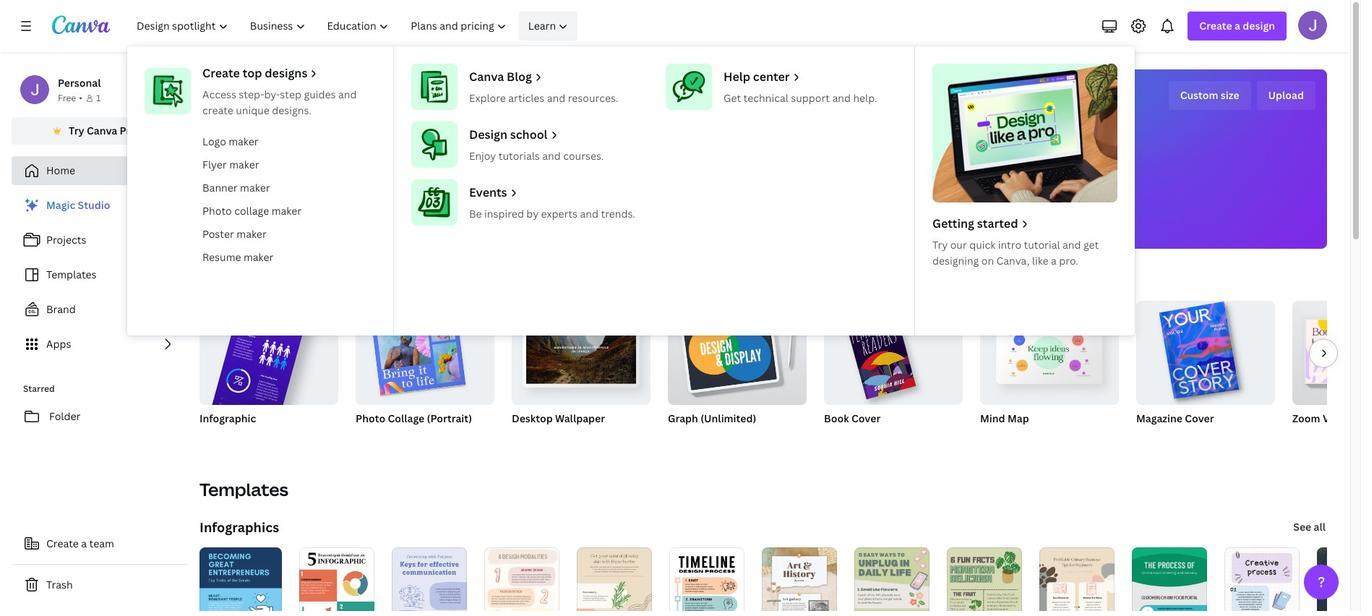 Task type: locate. For each thing, give the bounding box(es) containing it.
experts
[[541, 207, 578, 221]]

pro.
[[1060, 254, 1079, 268]]

and
[[338, 88, 357, 101], [547, 91, 566, 105], [833, 91, 851, 105], [543, 149, 561, 163], [580, 207, 599, 221], [1063, 238, 1082, 252]]

design left the jacob simon "icon"
[[1243, 19, 1276, 33]]

for you
[[424, 225, 456, 237]]

maker for logo maker
[[229, 135, 259, 148]]

1 horizontal spatial you
[[714, 86, 757, 117]]

a up size
[[1235, 19, 1241, 33]]

what
[[606, 86, 667, 117]]

learn
[[529, 19, 556, 33]]

list containing magic studio
[[12, 191, 188, 359]]

all
[[1315, 520, 1326, 534]]

a inside button
[[81, 537, 87, 550]]

2 vertical spatial create
[[46, 537, 79, 550]]

create a design button
[[1189, 12, 1287, 41]]

maker up flyer maker
[[229, 135, 259, 148]]

logo maker link
[[197, 130, 382, 153]]

0 vertical spatial templates
[[46, 268, 97, 281]]

1 horizontal spatial design
[[1243, 19, 1276, 33]]

0 vertical spatial try
[[69, 124, 84, 137]]

mind
[[981, 412, 1006, 425]]

templates up the infographics link
[[200, 477, 289, 501]]

a
[[1235, 19, 1241, 33], [1052, 254, 1057, 268], [81, 537, 87, 550]]

1 horizontal spatial create
[[203, 65, 240, 81]]

maker down poster maker in the left of the page
[[244, 250, 274, 264]]

0 horizontal spatial create
[[46, 537, 79, 550]]

create a team
[[46, 537, 114, 550]]

a left team
[[81, 537, 87, 550]]

flyer maker
[[203, 158, 259, 171]]

1 horizontal spatial a
[[1052, 254, 1057, 268]]

photo left collage
[[356, 412, 386, 425]]

try inside button
[[69, 124, 84, 137]]

0 horizontal spatial a
[[81, 537, 87, 550]]

apps
[[46, 337, 71, 351]]

1
[[96, 92, 101, 104]]

0 vertical spatial a
[[1235, 19, 1241, 33]]

2 horizontal spatial a
[[1235, 19, 1241, 33]]

explore articles and resources.
[[469, 91, 619, 105]]

and right guides
[[338, 88, 357, 101]]

1 vertical spatial try
[[933, 238, 948, 252]]

graph (unlimited) group
[[668, 301, 807, 444]]

desktop wallpaper
[[512, 412, 605, 425]]

templates down projects
[[46, 268, 97, 281]]

design down center
[[762, 86, 836, 117]]

maker
[[229, 135, 259, 148], [229, 158, 259, 171], [240, 181, 270, 195], [272, 204, 302, 218], [237, 227, 267, 241], [244, 250, 274, 264]]

and up pro. at the top right of page
[[1063, 238, 1082, 252]]

maker up the photo collage maker
[[240, 181, 270, 195]]

enjoy tutorials and courses.
[[469, 149, 604, 163]]

you right the for
[[440, 225, 456, 237]]

and inside try our quick intro tutorial and get designing on canva, like a pro.
[[1063, 238, 1082, 252]]

0 vertical spatial design
[[1243, 19, 1276, 33]]

try for try our quick intro tutorial and get designing on canva, like a pro.
[[933, 238, 948, 252]]

banner maker link
[[197, 176, 382, 200]]

wallpaper
[[555, 412, 605, 425]]

0 horizontal spatial cover
[[852, 412, 881, 425]]

a right like
[[1052, 254, 1057, 268]]

(unlimited)
[[701, 412, 757, 425]]

try down products
[[933, 238, 948, 252]]

zoom virtual b
[[1293, 412, 1362, 425]]

maker down collage
[[237, 227, 267, 241]]

photo inside learn menu
[[203, 204, 232, 218]]

see all
[[1294, 520, 1326, 534]]

0 horizontal spatial photo
[[203, 204, 232, 218]]

flyer maker link
[[197, 153, 382, 176]]

create inside dropdown button
[[1200, 19, 1233, 33]]

2 vertical spatial a
[[81, 537, 87, 550]]

b
[[1359, 412, 1362, 425]]

canva
[[469, 69, 504, 85], [87, 124, 117, 137]]

see
[[1294, 520, 1312, 534]]

map
[[1008, 412, 1030, 425]]

try for try canva pro
[[69, 124, 84, 137]]

poster
[[203, 227, 234, 241]]

a for team
[[81, 537, 87, 550]]

jacob simon image
[[1299, 11, 1328, 40]]

2 horizontal spatial create
[[1200, 19, 1233, 33]]

design school
[[469, 127, 548, 142]]

a inside dropdown button
[[1235, 19, 1241, 33]]

started
[[978, 216, 1019, 231]]

1 vertical spatial canva
[[87, 124, 117, 137]]

cover right magazine
[[1186, 412, 1215, 425]]

create inside button
[[46, 537, 79, 550]]

infographic
[[200, 412, 256, 425]]

photo inside group
[[356, 412, 386, 425]]

websites
[[988, 225, 1026, 237]]

by
[[527, 207, 539, 221]]

0 vertical spatial photo
[[203, 204, 232, 218]]

create a design
[[1200, 19, 1276, 33]]

events
[[469, 184, 507, 200]]

1 horizontal spatial canva
[[469, 69, 504, 85]]

cover right book
[[852, 412, 881, 425]]

0 horizontal spatial templates
[[46, 268, 97, 281]]

photo
[[203, 204, 232, 218], [356, 412, 386, 425]]

1 horizontal spatial templates
[[200, 477, 289, 501]]

maker inside 'link'
[[229, 158, 259, 171]]

resources.
[[568, 91, 619, 105]]

help center
[[724, 69, 790, 85]]

0 vertical spatial canva
[[469, 69, 504, 85]]

1 vertical spatial create
[[203, 65, 240, 81]]

1 horizontal spatial cover
[[1186, 412, 1215, 425]]

tutorial
[[1025, 238, 1061, 252]]

you down 'help'
[[714, 86, 757, 117]]

canva up "explore"
[[469, 69, 504, 85]]

0 horizontal spatial canva
[[87, 124, 117, 137]]

None search field
[[547, 135, 981, 163]]

desktop
[[512, 412, 553, 425]]

try our quick intro tutorial and get designing on canva, like a pro.
[[933, 238, 1100, 268]]

maker down banner maker link
[[272, 204, 302, 218]]

trash link
[[12, 571, 188, 600]]

and down "school"
[[543, 149, 561, 163]]

1 vertical spatial you
[[440, 225, 456, 237]]

maker for resume maker
[[244, 250, 274, 264]]

learn button
[[520, 12, 578, 41]]

1 horizontal spatial photo
[[356, 412, 386, 425]]

like
[[1033, 254, 1049, 268]]

try inside try our quick intro tutorial and get designing on canva, like a pro.
[[933, 238, 948, 252]]

flyer
[[203, 158, 227, 171]]

list
[[12, 191, 188, 359]]

a for design
[[1235, 19, 1241, 33]]

for
[[424, 225, 438, 237]]

group for mind map
[[981, 301, 1120, 405]]

2 cover from the left
[[1186, 412, 1215, 425]]

1 cover from the left
[[852, 412, 881, 425]]

group for desktop wallpaper
[[512, 301, 651, 405]]

1 vertical spatial a
[[1052, 254, 1057, 268]]

mind map group
[[981, 301, 1120, 444]]

design inside dropdown button
[[1243, 19, 1276, 33]]

collage
[[234, 204, 269, 218]]

and left trends.
[[580, 207, 599, 221]]

get technical support and help.
[[724, 91, 878, 105]]

print products button
[[895, 174, 956, 249]]

try down •
[[69, 124, 84, 137]]

group for photo collage (portrait)
[[356, 301, 495, 405]]

custom size
[[1181, 88, 1240, 102]]

support
[[791, 91, 830, 105]]

design
[[1243, 19, 1276, 33], [762, 86, 836, 117]]

maker for poster maker
[[237, 227, 267, 241]]

you
[[714, 86, 757, 117], [440, 225, 456, 237]]

0 horizontal spatial try
[[69, 124, 84, 137]]

projects
[[46, 233, 86, 247]]

create top designs
[[203, 65, 308, 81]]

guides
[[304, 88, 336, 101]]

design
[[469, 127, 508, 142]]

0 vertical spatial create
[[1200, 19, 1233, 33]]

cover
[[852, 412, 881, 425], [1186, 412, 1215, 425]]

create
[[1200, 19, 1233, 33], [203, 65, 240, 81], [46, 537, 79, 550]]

trends.
[[601, 207, 636, 221]]

try canva pro button
[[12, 117, 188, 145]]

book cover group
[[825, 301, 963, 444]]

courses.
[[564, 149, 604, 163]]

create up 'access'
[[203, 65, 240, 81]]

more button
[[1070, 174, 1105, 249]]

maker up banner maker
[[229, 158, 259, 171]]

1 horizontal spatial try
[[933, 238, 948, 252]]

get
[[724, 91, 741, 105]]

create up custom size
[[1200, 19, 1233, 33]]

photo collage (portrait)
[[356, 412, 472, 425]]

maker for flyer maker
[[229, 158, 259, 171]]

top level navigation element
[[127, 12, 1136, 336]]

group
[[198, 290, 338, 475], [1137, 295, 1276, 405], [356, 301, 495, 405], [512, 301, 651, 405], [668, 301, 807, 405], [825, 301, 963, 405], [981, 301, 1120, 405], [1293, 301, 1362, 405]]

create left team
[[46, 537, 79, 550]]

1 vertical spatial design
[[762, 86, 836, 117]]

photo up poster
[[203, 204, 232, 218]]

create for create a team
[[46, 537, 79, 550]]

explore
[[469, 91, 506, 105]]

graph (unlimited)
[[668, 412, 757, 425]]

create inside learn menu
[[203, 65, 240, 81]]

templates
[[46, 268, 97, 281], [200, 477, 289, 501]]

0 horizontal spatial you
[[440, 225, 456, 237]]

home link
[[12, 156, 188, 185]]

brand
[[46, 302, 76, 316]]

collage
[[388, 412, 425, 425]]

photo collage (portrait) group
[[356, 301, 495, 444]]

designs.
[[272, 103, 312, 117]]

folder
[[49, 409, 80, 423]]

1 vertical spatial photo
[[356, 412, 386, 425]]

center
[[753, 69, 790, 85]]

canva left pro
[[87, 124, 117, 137]]

and left help.
[[833, 91, 851, 105]]

logo maker
[[203, 135, 259, 148]]



Task type: describe. For each thing, give the bounding box(es) containing it.
magazine cover
[[1137, 412, 1215, 425]]

unique
[[236, 103, 270, 117]]

help.
[[854, 91, 878, 105]]

book cover
[[825, 412, 881, 425]]

quick
[[970, 238, 996, 252]]

mind map
[[981, 412, 1030, 425]]

designs
[[265, 65, 308, 81]]

access step-by-step guides and create unique designs.
[[203, 88, 357, 117]]

0 vertical spatial you
[[714, 86, 757, 117]]

group for graph (unlimited)
[[668, 301, 807, 405]]

magazine cover group
[[1137, 295, 1276, 444]]

cover for book cover
[[852, 412, 881, 425]]

intro
[[999, 238, 1022, 252]]

group for book cover
[[825, 301, 963, 405]]

(portrait)
[[427, 412, 472, 425]]

learn menu
[[127, 46, 1136, 336]]

photo for photo collage maker
[[203, 204, 232, 218]]

resume maker
[[203, 250, 274, 264]]

upload button
[[1257, 81, 1316, 110]]

magic studio
[[46, 198, 110, 212]]

our
[[951, 238, 968, 252]]

step
[[280, 88, 302, 101]]

zoom
[[1293, 412, 1321, 425]]

blog
[[507, 69, 532, 85]]

canva inside learn menu
[[469, 69, 504, 85]]

help
[[724, 69, 751, 85]]

desktop wallpaper group
[[512, 301, 651, 444]]

logo
[[203, 135, 226, 148]]

tutorials
[[499, 149, 540, 163]]

studio
[[78, 198, 110, 212]]

•
[[79, 92, 82, 104]]

getting started
[[933, 216, 1019, 231]]

infographics link
[[200, 519, 279, 536]]

will
[[672, 86, 709, 117]]

magic studio link
[[12, 191, 188, 220]]

try canva pro
[[69, 124, 137, 137]]

on
[[982, 254, 995, 268]]

technical
[[744, 91, 789, 105]]

projects link
[[12, 226, 188, 255]]

apps link
[[12, 330, 188, 359]]

photo collage maker link
[[197, 200, 382, 223]]

size
[[1221, 88, 1240, 102]]

and inside access step-by-step guides and create unique designs.
[[338, 88, 357, 101]]

starred
[[23, 383, 55, 395]]

inspired
[[485, 207, 524, 221]]

resume
[[203, 250, 241, 264]]

group for infographic
[[198, 290, 338, 475]]

photo for photo collage (portrait)
[[356, 412, 386, 425]]

and right articles
[[547, 91, 566, 105]]

0 horizontal spatial design
[[762, 86, 836, 117]]

infographic group
[[198, 290, 338, 475]]

custom
[[1181, 88, 1219, 102]]

photo collage maker
[[203, 204, 302, 218]]

you inside button
[[440, 225, 456, 237]]

canva,
[[997, 254, 1030, 268]]

graph
[[668, 412, 699, 425]]

virtual
[[1323, 412, 1357, 425]]

templates inside "link"
[[46, 268, 97, 281]]

poster maker link
[[197, 223, 382, 246]]

maker for banner maker
[[240, 181, 270, 195]]

articles
[[509, 91, 545, 105]]

free
[[58, 92, 76, 104]]

infographics
[[200, 519, 279, 536]]

create for create a design
[[1200, 19, 1233, 33]]

cover for magazine cover
[[1186, 412, 1215, 425]]

1 vertical spatial templates
[[200, 477, 289, 501]]

a inside try our quick intro tutorial and get designing on canva, like a pro.
[[1052, 254, 1057, 268]]

team
[[89, 537, 114, 550]]

getting
[[933, 216, 975, 231]]

today?
[[840, 86, 922, 117]]

access
[[203, 88, 236, 101]]

for you button
[[422, 174, 457, 249]]

create a team button
[[12, 529, 188, 558]]

print products
[[895, 225, 956, 237]]

step-
[[239, 88, 264, 101]]

what will you design today?
[[606, 86, 922, 117]]

get
[[1084, 238, 1100, 252]]

canva blog
[[469, 69, 532, 85]]

be inspired by experts and trends.
[[469, 207, 636, 221]]

templates link
[[12, 260, 188, 289]]

be
[[469, 207, 482, 221]]

group for magazine cover
[[1137, 295, 1276, 405]]

zoom virtual background group
[[1293, 301, 1362, 444]]

personal
[[58, 76, 101, 90]]

magic
[[46, 198, 75, 212]]

more
[[1077, 225, 1099, 237]]

canva inside button
[[87, 124, 117, 137]]

designing
[[933, 254, 980, 268]]

book
[[825, 412, 850, 425]]

see all link
[[1293, 513, 1328, 542]]

create for create top designs
[[203, 65, 240, 81]]

brand link
[[12, 295, 188, 324]]

resume maker link
[[197, 246, 382, 269]]

websites button
[[988, 174, 1026, 249]]

products
[[918, 225, 956, 237]]



Task type: vqa. For each thing, say whether or not it's contained in the screenshot.
design a
yes



